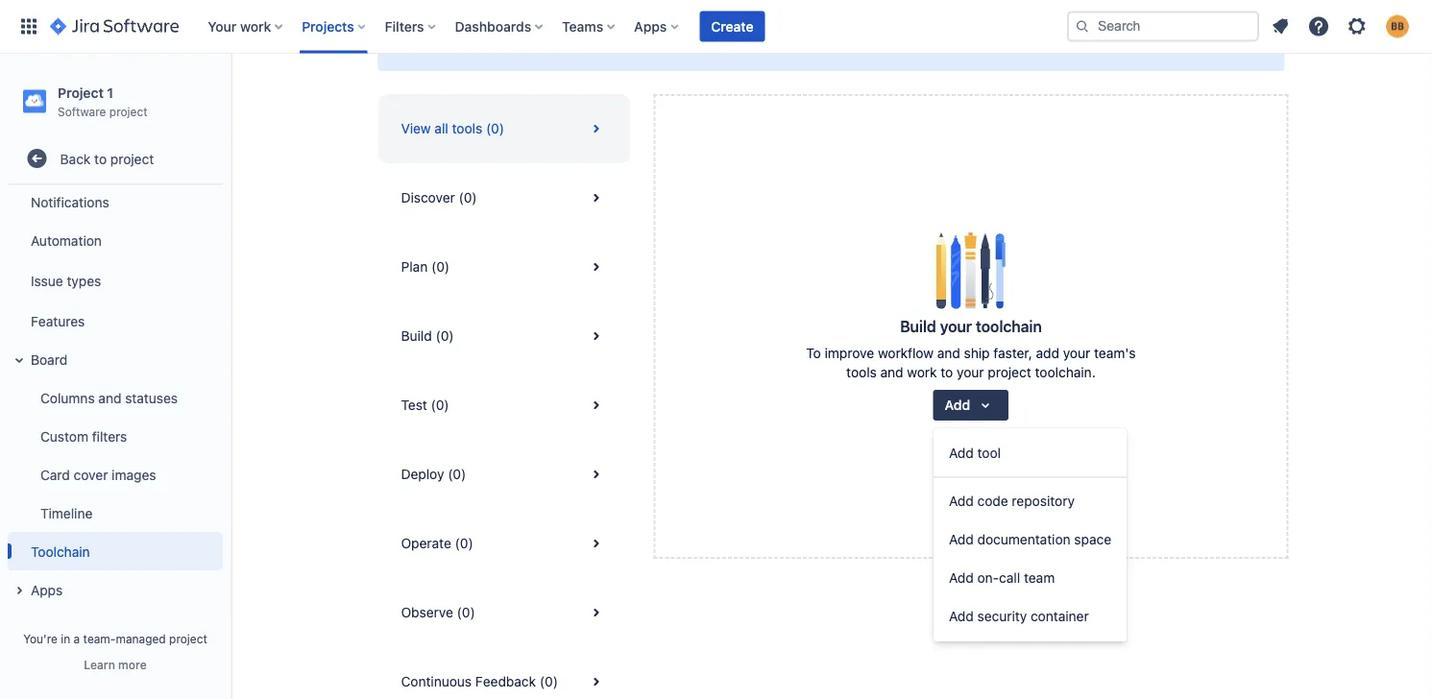 Task type: vqa. For each thing, say whether or not it's contained in the screenshot.
Deploy
yes



Task type: locate. For each thing, give the bounding box(es) containing it.
(0) inside "observe (0)" button
[[457, 605, 475, 621]]

0 vertical spatial more
[[1058, 38, 1091, 54]]

0 vertical spatial tools
[[452, 121, 483, 136]]

and
[[843, 38, 866, 54], [938, 345, 961, 361], [881, 365, 904, 381], [98, 390, 122, 406]]

add
[[945, 397, 971, 413], [949, 445, 974, 461], [949, 493, 974, 509], [949, 532, 974, 548], [949, 570, 974, 586], [949, 609, 974, 625]]

toolchain inside welcome to your project toolchain discover integrations for your tools, connect work to your project, and manage it all right here. learn more
[[611, 10, 677, 28]]

1 vertical spatial more
[[118, 658, 147, 672]]

more down managed
[[118, 658, 147, 672]]

plan (0)
[[401, 259, 450, 275]]

on-
[[978, 570, 1000, 586]]

add up add tool
[[945, 397, 971, 413]]

issue types
[[31, 273, 101, 289]]

(0) right plan
[[431, 259, 450, 275]]

1 horizontal spatial all
[[934, 38, 948, 54]]

1 vertical spatial toolchain
[[976, 318, 1042, 336]]

help image
[[1308, 15, 1331, 38]]

(0) right the test
[[431, 397, 449, 413]]

team's
[[1095, 345, 1136, 361]]

add left code
[[949, 493, 974, 509]]

1 horizontal spatial work
[[711, 38, 741, 54]]

and right project,
[[843, 38, 866, 54]]

build your toolchain to improve workflow and ship faster, add your team's tools and work to your project toolchain.
[[807, 318, 1136, 381]]

cover
[[74, 467, 108, 483]]

discover inside button
[[401, 190, 455, 206]]

(0) right operate
[[455, 536, 473, 552]]

to up add popup button
[[941, 365, 954, 381]]

add code repository button
[[934, 482, 1127, 521]]

0 vertical spatial work
[[240, 18, 271, 34]]

statuses
[[125, 390, 178, 406]]

your up toolchain.
[[1064, 345, 1091, 361]]

add for add tool
[[949, 445, 974, 461]]

learn inside welcome to your project toolchain discover integrations for your tools, connect work to your project, and manage it all right here. learn more
[[1019, 38, 1055, 54]]

add inside popup button
[[945, 397, 971, 413]]

0 horizontal spatial toolchain
[[611, 10, 677, 28]]

board
[[31, 352, 67, 367]]

more down search 'icon'
[[1058, 38, 1091, 54]]

dashboards button
[[449, 11, 551, 42]]

to right back
[[94, 151, 107, 167]]

banner
[[0, 0, 1433, 54]]

1 horizontal spatial learn
[[1019, 38, 1055, 54]]

0 horizontal spatial learn
[[84, 658, 115, 672]]

card cover images
[[40, 467, 156, 483]]

sidebar navigation image
[[209, 77, 252, 115]]

custom filters link
[[19, 417, 223, 456]]

0 vertical spatial learn
[[1019, 38, 1055, 54]]

deploy (0) button
[[378, 440, 631, 509]]

(0) right deploy
[[448, 467, 466, 482]]

your up ship
[[940, 318, 972, 336]]

expand image
[[8, 580, 31, 603]]

improve
[[825, 345, 875, 361]]

0 vertical spatial discover
[[432, 38, 486, 54]]

project up "for"
[[556, 10, 607, 28]]

all
[[934, 38, 948, 54], [435, 121, 449, 136]]

0 vertical spatial all
[[934, 38, 948, 54]]

(0) for deploy (0)
[[448, 467, 466, 482]]

build inside build your toolchain to improve workflow and ship faster, add your team's tools and work to your project toolchain.
[[900, 318, 937, 336]]

features
[[31, 313, 85, 329]]

(0) inside test (0) button
[[431, 397, 449, 413]]

0 vertical spatial toolchain
[[611, 10, 677, 28]]

0 horizontal spatial more
[[118, 658, 147, 672]]

timeline link
[[19, 494, 223, 533]]

toolchain up faster,
[[976, 318, 1042, 336]]

observe (0) button
[[378, 579, 631, 648]]

(0) inside plan (0) button
[[431, 259, 450, 275]]

(0) inside operate (0) button
[[455, 536, 473, 552]]

apps down toolchain
[[31, 582, 63, 598]]

add documentation space
[[949, 532, 1112, 548]]

add security container button
[[934, 598, 1127, 636]]

2 vertical spatial work
[[908, 365, 938, 381]]

projects button
[[296, 11, 373, 42]]

project,
[[792, 38, 839, 54]]

ship
[[964, 345, 990, 361]]

primary element
[[12, 0, 1068, 53]]

banner containing your work
[[0, 0, 1433, 54]]

1 vertical spatial apps
[[31, 582, 63, 598]]

add
[[1036, 345, 1060, 361]]

apps inside popup button
[[634, 18, 667, 34]]

operate
[[401, 536, 452, 552]]

(0) inside deploy (0) button
[[448, 467, 466, 482]]

add for add
[[945, 397, 971, 413]]

Search field
[[1068, 11, 1260, 42]]

1 vertical spatial discover
[[401, 190, 455, 206]]

jira software image
[[50, 15, 179, 38], [50, 15, 179, 38]]

add inside "button"
[[949, 493, 974, 509]]

workflow
[[878, 345, 934, 361]]

build down plan
[[401, 328, 432, 344]]

add on-call team
[[949, 570, 1055, 586]]

search image
[[1075, 19, 1091, 34]]

view
[[401, 121, 431, 136]]

group
[[4, 100, 223, 615], [934, 429, 1127, 642]]

1
[[107, 85, 113, 100]]

(0) for discover (0)
[[459, 190, 477, 206]]

0 horizontal spatial group
[[4, 100, 223, 615]]

back to project
[[60, 151, 154, 167]]

(0) inside "build (0)" button
[[436, 328, 454, 344]]

and up the filters on the left bottom of page
[[98, 390, 122, 406]]

1 horizontal spatial group
[[934, 429, 1127, 642]]

teams
[[562, 18, 604, 34]]

2 horizontal spatial work
[[908, 365, 938, 381]]

project down 1
[[109, 105, 148, 118]]

issue
[[31, 273, 63, 289]]

(0) for observe (0)
[[457, 605, 475, 621]]

(0) right feedback
[[540, 674, 558, 690]]

add left security
[[949, 609, 974, 625]]

learn more button down search 'icon'
[[1019, 37, 1091, 56]]

add for add on-call team
[[949, 570, 974, 586]]

toolchain
[[611, 10, 677, 28], [976, 318, 1042, 336]]

(0) down plan (0)
[[436, 328, 454, 344]]

your up integrations
[[520, 10, 552, 28]]

learn right here.
[[1019, 38, 1055, 54]]

build inside button
[[401, 328, 432, 344]]

more
[[1058, 38, 1091, 54], [118, 658, 147, 672]]

0 vertical spatial apps
[[634, 18, 667, 34]]

build for (0)
[[401, 328, 432, 344]]

1 vertical spatial tools
[[847, 365, 877, 381]]

create
[[711, 18, 754, 34]]

(0) inside view all tools (0) button
[[486, 121, 505, 136]]

(0) right observe
[[457, 605, 475, 621]]

0 horizontal spatial tools
[[452, 121, 483, 136]]

1 horizontal spatial apps
[[634, 18, 667, 34]]

1 vertical spatial all
[[435, 121, 449, 136]]

1 vertical spatial learn more button
[[84, 657, 147, 673]]

apps
[[634, 18, 667, 34], [31, 582, 63, 598]]

project down faster,
[[988, 365, 1032, 381]]

projects
[[302, 18, 354, 34]]

toolchain.
[[1036, 365, 1096, 381]]

add inside button
[[949, 532, 974, 548]]

discover up plan (0)
[[401, 190, 455, 206]]

all right the view
[[435, 121, 449, 136]]

connect
[[657, 38, 707, 54]]

project inside welcome to your project toolchain discover integrations for your tools, connect work to your project, and manage it all right here. learn more
[[556, 10, 607, 28]]

columns and statuses
[[40, 390, 178, 406]]

build up workflow
[[900, 318, 937, 336]]

operate (0) button
[[378, 509, 631, 579]]

(0) inside 'discover (0)' button
[[459, 190, 477, 206]]

filters button
[[379, 11, 444, 42]]

project inside build your toolchain to improve workflow and ship faster, add your team's tools and work to your project toolchain.
[[988, 365, 1032, 381]]

view all tools (0)
[[401, 121, 505, 136]]

project
[[556, 10, 607, 28], [109, 105, 148, 118], [110, 151, 154, 167], [988, 365, 1032, 381], [169, 632, 207, 646]]

build
[[900, 318, 937, 336], [401, 328, 432, 344]]

1 horizontal spatial build
[[900, 318, 937, 336]]

1 vertical spatial work
[[711, 38, 741, 54]]

add left on- at the bottom of page
[[949, 570, 974, 586]]

add button
[[934, 390, 1009, 421]]

tools right the view
[[452, 121, 483, 136]]

1 horizontal spatial learn more button
[[1019, 37, 1091, 56]]

right
[[951, 38, 980, 54]]

work down the create
[[711, 38, 741, 54]]

learn down team-
[[84, 658, 115, 672]]

and inside welcome to your project toolchain discover integrations for your tools, connect work to your project, and manage it all right here. learn more
[[843, 38, 866, 54]]

it
[[922, 38, 930, 54]]

work right your
[[240, 18, 271, 34]]

1 horizontal spatial toolchain
[[976, 318, 1042, 336]]

add for add security container
[[949, 609, 974, 625]]

1 horizontal spatial more
[[1058, 38, 1091, 54]]

add tool button
[[934, 434, 1127, 473]]

toolchain up tools,
[[611, 10, 677, 28]]

team
[[1024, 570, 1055, 586]]

(0) up 'discover (0)' button
[[486, 121, 505, 136]]

all inside button
[[435, 121, 449, 136]]

notifications
[[31, 194, 109, 210]]

add left tool
[[949, 445, 974, 461]]

all right it at the top right
[[934, 38, 948, 54]]

0 horizontal spatial build
[[401, 328, 432, 344]]

add up add on-call team
[[949, 532, 974, 548]]

in
[[61, 632, 70, 646]]

(0) for build (0)
[[436, 328, 454, 344]]

0 horizontal spatial all
[[435, 121, 449, 136]]

tools down improve
[[847, 365, 877, 381]]

learn more button down you're in a team-managed project
[[84, 657, 147, 673]]

(0) for operate (0)
[[455, 536, 473, 552]]

your
[[520, 10, 552, 28], [588, 38, 615, 54], [760, 38, 788, 54], [940, 318, 972, 336], [1064, 345, 1091, 361], [957, 365, 985, 381]]

(0) down the view all tools (0)
[[459, 190, 477, 206]]

work down workflow
[[908, 365, 938, 381]]

board button
[[8, 340, 223, 379]]

1 horizontal spatial tools
[[847, 365, 877, 381]]

apps up tools,
[[634, 18, 667, 34]]

tools
[[452, 121, 483, 136], [847, 365, 877, 381]]

observe
[[401, 605, 453, 621]]

discover inside welcome to your project toolchain discover integrations for your tools, connect work to your project, and manage it all right here. learn more
[[432, 38, 486, 54]]

(0) for test (0)
[[431, 397, 449, 413]]

discover down welcome
[[432, 38, 486, 54]]

expand image
[[8, 349, 31, 372]]

add for add documentation space
[[949, 532, 974, 548]]

call
[[1000, 570, 1021, 586]]

plan
[[401, 259, 428, 275]]

your left project,
[[760, 38, 788, 54]]

images
[[112, 467, 156, 483]]

0 horizontal spatial work
[[240, 18, 271, 34]]

add inside 'button'
[[949, 570, 974, 586]]

0 horizontal spatial apps
[[31, 582, 63, 598]]



Task type: describe. For each thing, give the bounding box(es) containing it.
your work
[[208, 18, 271, 34]]

a
[[74, 632, 80, 646]]

tools inside build your toolchain to improve workflow and ship faster, add your team's tools and work to your project toolchain.
[[847, 365, 877, 381]]

plan (0) button
[[378, 233, 631, 302]]

software
[[58, 105, 106, 118]]

group containing add tool
[[934, 429, 1127, 642]]

to
[[807, 345, 821, 361]]

continuous feedback (0)
[[401, 674, 558, 690]]

code
[[978, 493, 1009, 509]]

your down ship
[[957, 365, 985, 381]]

add security container
[[949, 609, 1089, 625]]

you're
[[23, 632, 58, 646]]

work inside your work popup button
[[240, 18, 271, 34]]

you're in a team-managed project
[[23, 632, 207, 646]]

test (0) button
[[378, 371, 631, 440]]

card cover images link
[[19, 456, 223, 494]]

back
[[60, 151, 91, 167]]

0 vertical spatial learn more button
[[1019, 37, 1091, 56]]

project right managed
[[169, 632, 207, 646]]

create button
[[700, 11, 765, 42]]

project inside project 1 software project
[[109, 105, 148, 118]]

tools,
[[619, 38, 653, 54]]

timeline
[[40, 505, 93, 521]]

and down workflow
[[881, 365, 904, 381]]

appswitcher icon image
[[17, 15, 40, 38]]

work inside build your toolchain to improve workflow and ship faster, add your team's tools and work to your project toolchain.
[[908, 365, 938, 381]]

learn more
[[84, 658, 147, 672]]

build (0)
[[401, 328, 454, 344]]

dashboards
[[455, 18, 532, 34]]

filters
[[385, 18, 424, 34]]

settings image
[[1346, 15, 1369, 38]]

filters
[[92, 428, 127, 444]]

discover (0) button
[[378, 163, 631, 233]]

back to project link
[[8, 140, 223, 178]]

add for add code repository
[[949, 493, 974, 509]]

your
[[208, 18, 237, 34]]

tools inside button
[[452, 121, 483, 136]]

view all tools (0) button
[[378, 94, 631, 163]]

and left ship
[[938, 345, 961, 361]]

1 vertical spatial learn
[[84, 658, 115, 672]]

custom
[[40, 428, 88, 444]]

your work button
[[202, 11, 290, 42]]

group containing notifications
[[4, 100, 223, 615]]

(0) for plan (0)
[[431, 259, 450, 275]]

deploy (0)
[[401, 467, 466, 482]]

here.
[[984, 38, 1015, 54]]

columns
[[40, 390, 95, 406]]

welcome to your project toolchain discover integrations for your tools, connect work to your project, and manage it all right here. learn more
[[432, 10, 1091, 54]]

welcome
[[432, 10, 498, 28]]

project
[[58, 85, 104, 100]]

project 1 software project
[[58, 85, 148, 118]]

managed
[[116, 632, 166, 646]]

tool
[[978, 445, 1001, 461]]

observe (0)
[[401, 605, 475, 621]]

(0) inside continuous feedback (0) button
[[540, 674, 558, 690]]

test
[[401, 397, 427, 413]]

to inside build your toolchain to improve workflow and ship faster, add your team's tools and work to your project toolchain.
[[941, 365, 954, 381]]

project up notifications link
[[110, 151, 154, 167]]

continuous
[[401, 674, 472, 690]]

more inside button
[[118, 658, 147, 672]]

notifications link
[[8, 183, 223, 221]]

work inside welcome to your project toolchain discover integrations for your tools, connect work to your project, and manage it all right here. learn more
[[711, 38, 741, 54]]

repository
[[1012, 493, 1075, 509]]

space
[[1075, 532, 1112, 548]]

0 horizontal spatial learn more button
[[84, 657, 147, 673]]

card
[[40, 467, 70, 483]]

apps button
[[8, 571, 223, 609]]

add documentation space button
[[934, 521, 1127, 559]]

your profile and settings image
[[1387, 15, 1410, 38]]

types
[[67, 273, 101, 289]]

for
[[567, 38, 584, 54]]

columns and statuses link
[[19, 379, 223, 417]]

toolchain link
[[8, 533, 223, 571]]

features link
[[8, 302, 223, 340]]

apps button
[[629, 11, 686, 42]]

issue types link
[[8, 260, 223, 302]]

team-
[[83, 632, 116, 646]]

teams button
[[557, 11, 623, 42]]

integrations
[[490, 38, 563, 54]]

automation
[[31, 232, 102, 248]]

toolchain inside build your toolchain to improve workflow and ship faster, add your team's tools and work to your project toolchain.
[[976, 318, 1042, 336]]

apps inside button
[[31, 582, 63, 598]]

to up integrations
[[502, 10, 517, 28]]

add tool
[[949, 445, 1001, 461]]

to inside back to project link
[[94, 151, 107, 167]]

container
[[1031, 609, 1089, 625]]

more inside welcome to your project toolchain discover integrations for your tools, connect work to your project, and manage it all right here. learn more
[[1058, 38, 1091, 54]]

custom filters
[[40, 428, 127, 444]]

feedback
[[476, 674, 536, 690]]

automation link
[[8, 221, 223, 260]]

toolchain
[[31, 544, 90, 560]]

to down the create
[[744, 38, 757, 54]]

deploy
[[401, 467, 444, 482]]

security
[[978, 609, 1027, 625]]

test (0)
[[401, 397, 449, 413]]

build for your
[[900, 318, 937, 336]]

notifications image
[[1269, 15, 1293, 38]]

build (0) button
[[378, 302, 631, 371]]

all inside welcome to your project toolchain discover integrations for your tools, connect work to your project, and manage it all right here. learn more
[[934, 38, 948, 54]]

faster,
[[994, 345, 1033, 361]]

operate (0)
[[401, 536, 473, 552]]

your right "for"
[[588, 38, 615, 54]]

documentation
[[978, 532, 1071, 548]]



